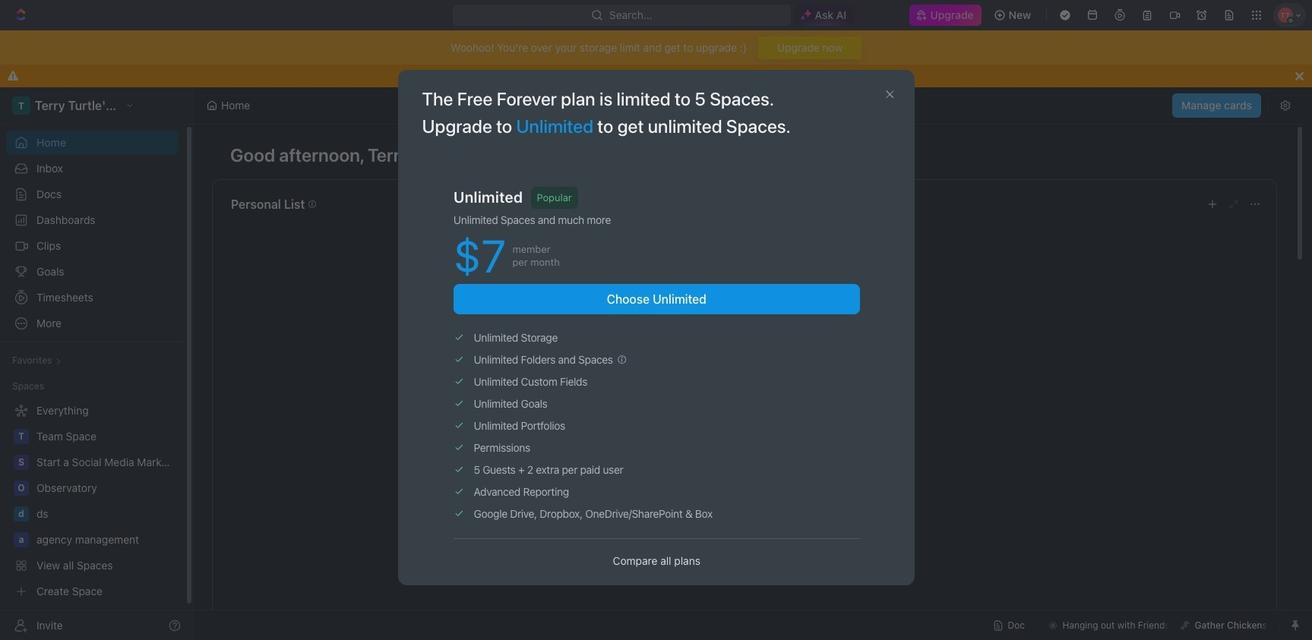 Task type: vqa. For each thing, say whether or not it's contained in the screenshot.
the leftmost Team Space
no



Task type: locate. For each thing, give the bounding box(es) containing it.
dialog
[[398, 70, 914, 586]]

sidebar navigation
[[0, 87, 194, 640]]

tree
[[6, 399, 179, 604]]

tree inside sidebar navigation
[[6, 399, 179, 604]]



Task type: describe. For each thing, give the bounding box(es) containing it.
drumstick bite image
[[1181, 621, 1190, 630]]



